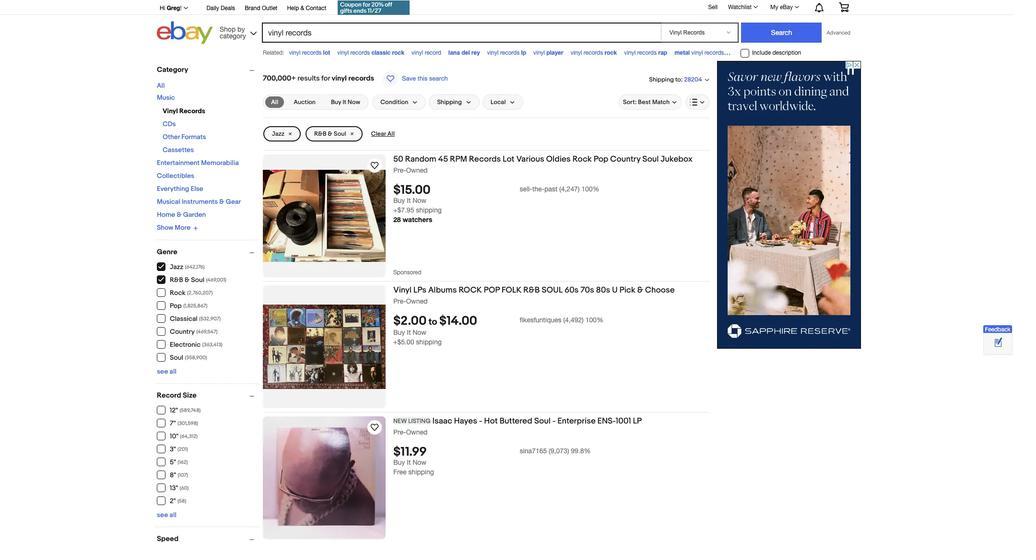Task type: vqa. For each thing, say whether or not it's contained in the screenshot.


Task type: describe. For each thing, give the bounding box(es) containing it.
vinyl records classic rock
[[338, 49, 405, 56]]

all inside clear all link
[[388, 130, 395, 138]]

daily deals
[[207, 5, 235, 12]]

all for record size
[[170, 511, 177, 519]]

vinyl records cds other formats cassettes
[[163, 107, 206, 154]]

1001
[[616, 417, 631, 426]]

r&b & soul link
[[306, 126, 363, 142]]

700,000 + results for vinyl records
[[263, 74, 374, 83]]

13"
[[170, 484, 178, 492]]

classic
[[372, 49, 391, 56]]

vinyl for vinyl records rap
[[625, 49, 636, 56]]

electronic (363,413)
[[170, 341, 223, 349]]

100% inside sell-the-past (4,247) 100% buy it now +$7.95 shipping 28 watchers
[[582, 185, 600, 193]]

r&b inside vinyl lps albums rock pop folk r&b soul 60s 70s 80s u pick & choose pre-owned
[[524, 286, 540, 295]]

various
[[517, 155, 545, 164]]

1 rock from the left
[[392, 49, 405, 56]]

include description
[[753, 49, 802, 56]]

feedback
[[986, 326, 1011, 333]]

cassettes
[[163, 146, 194, 154]]

save this search button
[[380, 71, 451, 87]]

vinyl for vinyl records rock
[[571, 49, 582, 56]]

buy inside fikesfuntiques (4,492) 100% buy it now +$5.00 shipping
[[394, 329, 405, 337]]

vinyl for vinyl records classic rock
[[338, 49, 349, 56]]

entertainment memorabilia collectibles everything else musical instruments & gear home & garden
[[157, 159, 241, 219]]

3"
[[170, 445, 176, 454]]

& inside vinyl lps albums rock pop folk r&b soul 60s 70s 80s u pick & choose pre-owned
[[638, 286, 644, 295]]

$2.00
[[394, 314, 427, 329]]

clear all link
[[367, 126, 399, 142]]

records for lot
[[302, 49, 322, 56]]

home
[[157, 211, 175, 219]]

$2.00 to $14.00
[[394, 314, 478, 329]]

search
[[430, 75, 448, 82]]

shop by category button
[[216, 21, 259, 42]]

rock
[[459, 286, 482, 295]]

records inside 50 random 45 rpm records lot various oldies rock pop country soul jukebox pre-owned
[[469, 155, 501, 164]]

records for rap
[[638, 49, 657, 56]]

now up r&b & soul link
[[348, 98, 360, 106]]

see all for record size
[[157, 511, 177, 519]]

!
[[180, 5, 182, 12]]

lot for vinyl records lot
[[323, 49, 330, 56]]

main content containing $15.00
[[263, 61, 710, 542]]

vinyl for vinyl player
[[534, 49, 545, 56]]

50 random 45 rpm records lot various oldies rock pop country soul jukebox pre-owned
[[394, 155, 693, 174]]

hi greg !
[[160, 4, 182, 12]]

include
[[753, 49, 771, 56]]

records for classic
[[351, 49, 370, 56]]

7" (301,598)
[[170, 419, 198, 428]]

category
[[157, 65, 188, 74]]

soul inside new listing isaac hayes - hot buttered soul - enterprise ens-1001 lp pre-owned
[[535, 417, 551, 426]]

entertainment memorabilia link
[[157, 159, 239, 167]]

45
[[438, 155, 448, 164]]

r&b & soul (469,001)
[[170, 276, 227, 284]]

100% inside fikesfuntiques (4,492) 100% buy it now +$5.00 shipping
[[586, 316, 604, 324]]

enterprise
[[558, 417, 596, 426]]

rock inside 50 random 45 rpm records lot various oldies rock pop country soul jukebox pre-owned
[[573, 155, 592, 164]]

it inside sina7165 (9,073) 99.8% buy it now free shipping
[[407, 459, 411, 467]]

collectibles link
[[157, 172, 194, 180]]

60s
[[565, 286, 579, 295]]

genre
[[157, 247, 177, 257]]

vinyl for records
[[163, 107, 178, 115]]

brand outlet link
[[245, 3, 278, 14]]

pick
[[620, 286, 636, 295]]

vinyl record
[[412, 49, 441, 56]]

my
[[771, 4, 779, 11]]

28204
[[685, 76, 703, 84]]

(64,312)
[[180, 433, 198, 440]]

local
[[491, 98, 506, 106]]

lps
[[414, 286, 427, 295]]

this
[[418, 75, 428, 82]]

:
[[681, 76, 683, 83]]

daily deals link
[[207, 3, 235, 14]]

save
[[402, 75, 416, 82]]

related:
[[263, 49, 284, 56]]

jazz link
[[264, 126, 301, 142]]

(201)
[[178, 446, 188, 453]]

pre- for $11.99
[[394, 429, 406, 436]]

vinyl inside main content
[[332, 74, 347, 83]]

lot for vinyl record lot
[[763, 49, 770, 56]]

auction
[[294, 98, 316, 106]]

2"
[[170, 497, 176, 505]]

see all button for record size
[[157, 511, 177, 519]]

shipping inside sell-the-past (4,247) 100% buy it now +$7.95 shipping 28 watchers
[[416, 206, 442, 214]]

rock (2,760,207)
[[170, 289, 213, 297]]

classical
[[170, 315, 198, 323]]

oldies
[[546, 155, 571, 164]]

show
[[157, 224, 173, 232]]

buttered
[[500, 417, 533, 426]]

50
[[394, 155, 404, 164]]

fikesfuntiques
[[520, 316, 562, 324]]

50 random 45 rpm records lot various oldies rock pop country soul jukebox link
[[394, 155, 710, 166]]

lana del rey
[[449, 49, 480, 56]]

advanced link
[[822, 23, 856, 42]]

by
[[238, 25, 245, 33]]

pre- inside vinyl lps albums rock pop folk r&b soul 60s 70s 80s u pick & choose pre-owned
[[394, 298, 406, 305]]

vinyl for vinyl record lot
[[732, 49, 743, 56]]

other formats link
[[163, 133, 206, 141]]

(642,176)
[[185, 264, 205, 270]]

record
[[157, 391, 181, 400]]

buy down the 700,000 + results for vinyl records
[[331, 98, 341, 106]]

13" (60)
[[170, 484, 189, 492]]

help & contact
[[287, 5, 326, 12]]

new listing isaac hayes - hot buttered soul - enterprise ens-1001 lp pre-owned
[[394, 417, 642, 436]]

sell-the-past (4,247) 100% buy it now +$7.95 shipping 28 watchers
[[394, 185, 600, 224]]

0 vertical spatial all
[[157, 82, 165, 90]]

records inside vinyl records cds other formats cassettes
[[179, 107, 205, 115]]

ebay
[[780, 4, 793, 11]]

& right home on the top left of page
[[177, 211, 182, 219]]

shipping to : 28204
[[650, 76, 703, 84]]

pop (1,825,867)
[[170, 302, 208, 310]]

pop inside 50 random 45 rpm records lot various oldies rock pop country soul jukebox pre-owned
[[594, 155, 609, 164]]

record for vinyl record
[[425, 49, 441, 56]]

jazz (642,176)
[[170, 263, 205, 271]]

& down jazz (642,176)
[[185, 276, 190, 284]]

lp
[[522, 49, 527, 56]]

daily
[[207, 5, 219, 12]]

condition
[[381, 98, 409, 106]]

lot
[[503, 155, 515, 164]]

clear all
[[371, 130, 395, 138]]

see for record size
[[157, 511, 168, 519]]

sell link
[[704, 4, 722, 10]]

shipping for $11.99
[[409, 469, 434, 476]]

vinyl for vinyl records lot
[[289, 49, 301, 56]]

see all button for genre
[[157, 367, 177, 376]]

50 random 45 rpm records lot various oldies rock pop country soul jukebox image
[[263, 170, 386, 262]]

to for $2.00
[[429, 317, 438, 328]]

vinyl lps albums rock pop folk r&b soul 60s 70s 80s u pick & choose image
[[263, 305, 386, 389]]

1 vertical spatial pop
[[170, 302, 182, 310]]

buy inside sell-the-past (4,247) 100% buy it now +$7.95 shipping 28 watchers
[[394, 197, 405, 205]]

r&b for r&b & soul (469,001)
[[170, 276, 183, 284]]

brand outlet
[[245, 5, 278, 12]]

musical instruments & gear link
[[157, 198, 241, 206]]

2 rock from the left
[[605, 49, 617, 56]]

see for genre
[[157, 367, 168, 376]]

10"
[[170, 432, 179, 441]]

everything
[[157, 185, 189, 193]]

player
[[547, 49, 564, 56]]

local button
[[483, 95, 524, 110]]

none submit inside shop by category banner
[[742, 23, 822, 43]]



Task type: locate. For each thing, give the bounding box(es) containing it.
soul right buttered
[[535, 417, 551, 426]]

records
[[302, 49, 322, 56], [351, 49, 370, 56], [500, 49, 520, 56], [584, 49, 603, 56], [638, 49, 657, 56], [705, 49, 724, 56], [349, 74, 374, 83]]

records right player
[[584, 49, 603, 56]]

owned for $11.99
[[406, 429, 428, 436]]

1 vertical spatial rock
[[170, 289, 186, 297]]

records
[[179, 107, 205, 115], [469, 155, 501, 164]]

1 horizontal spatial jazz
[[272, 130, 285, 138]]

results
[[298, 74, 320, 83]]

vinyl records rap
[[625, 49, 668, 56]]

0 horizontal spatial record
[[425, 49, 441, 56]]

vinyl inside the vinyl record lot
[[732, 49, 743, 56]]

watch isaac hayes - hot buttered soul - enterprise ens-1001 lp image
[[369, 422, 381, 433]]

1 vertical spatial see all
[[157, 511, 177, 519]]

record left lana
[[425, 49, 441, 56]]

all down soul (358,900)
[[170, 367, 177, 376]]

rock left vinyl records rap
[[605, 49, 617, 56]]

sina7165
[[520, 447, 547, 455]]

shipping
[[416, 206, 442, 214], [416, 338, 442, 346], [409, 469, 434, 476]]

lot left description
[[763, 49, 770, 56]]

to inside shipping to : 28204
[[676, 76, 681, 83]]

1 horizontal spatial record
[[745, 49, 761, 56]]

2 vertical spatial pre-
[[394, 429, 406, 436]]

all down 2"
[[170, 511, 177, 519]]

0 horizontal spatial jazz
[[170, 263, 183, 271]]

description
[[773, 49, 802, 56]]

watchers
[[403, 216, 433, 224]]

vinyl for lps
[[394, 286, 412, 295]]

& right help
[[301, 5, 304, 12]]

owned inside 50 random 45 rpm records lot various oldies rock pop country soul jukebox pre-owned
[[406, 167, 428, 174]]

0 horizontal spatial -
[[479, 417, 483, 426]]

vinyl right player
[[571, 49, 582, 56]]

shipping inside shipping to : 28204
[[650, 76, 674, 83]]

isaac hayes - hot buttered soul - enterprise ens-1001 lp image
[[263, 417, 386, 539]]

1 see all from the top
[[157, 367, 177, 376]]

shop by category
[[220, 25, 246, 40]]

0 vertical spatial records
[[179, 107, 205, 115]]

vinyl right lp
[[534, 49, 545, 56]]

pop right oldies
[[594, 155, 609, 164]]

it up r&b & soul link
[[343, 98, 347, 106]]

1 vertical spatial shipping
[[416, 338, 442, 346]]

shipping inside fikesfuntiques (4,492) 100% buy it now +$5.00 shipping
[[416, 338, 442, 346]]

1 vertical spatial see
[[157, 511, 168, 519]]

vinyl inside vinyl records rock
[[571, 49, 582, 56]]

0 horizontal spatial r&b
[[170, 276, 183, 284]]

1 owned from the top
[[406, 167, 428, 174]]

now inside fikesfuntiques (4,492) 100% buy it now +$5.00 shipping
[[413, 329, 427, 337]]

r&b right folk on the bottom
[[524, 286, 540, 295]]

& inside help & contact link
[[301, 5, 304, 12]]

0 vertical spatial to
[[676, 76, 681, 83]]

buy up '+$5.00'
[[394, 329, 405, 337]]

- left enterprise
[[553, 417, 556, 426]]

1 pre- from the top
[[394, 167, 406, 174]]

0 vertical spatial jazz
[[272, 130, 285, 138]]

- left hot
[[479, 417, 483, 426]]

1 horizontal spatial all
[[271, 98, 278, 106]]

records for rock
[[584, 49, 603, 56]]

2 vertical spatial owned
[[406, 429, 428, 436]]

hot
[[484, 417, 498, 426]]

genre button
[[157, 247, 259, 257]]

0 vertical spatial owned
[[406, 167, 428, 174]]

0 vertical spatial r&b
[[314, 130, 327, 138]]

to right $2.00
[[429, 317, 438, 328]]

owned inside new listing isaac hayes - hot buttered soul - enterprise ens-1001 lp pre-owned
[[406, 429, 428, 436]]

see all for genre
[[157, 367, 177, 376]]

all right clear
[[388, 130, 395, 138]]

2 see all from the top
[[157, 511, 177, 519]]

shipping
[[650, 76, 674, 83], [437, 98, 462, 106]]

see all up record
[[157, 367, 177, 376]]

see all button up record
[[157, 367, 177, 376]]

2 vertical spatial all
[[388, 130, 395, 138]]

vinyl inside vinyl player
[[534, 49, 545, 56]]

1 vertical spatial see all button
[[157, 511, 177, 519]]

1 vertical spatial shipping
[[437, 98, 462, 106]]

vinyl player
[[534, 49, 564, 56]]

0 horizontal spatial pop
[[170, 302, 182, 310]]

buy up free
[[394, 459, 405, 467]]

now down listing
[[413, 459, 427, 467]]

vinyl left lps
[[394, 286, 412, 295]]

all up music
[[157, 82, 165, 90]]

2 vertical spatial r&b
[[524, 286, 540, 295]]

record size
[[157, 391, 197, 400]]

0 vertical spatial country
[[611, 155, 641, 164]]

owned for $15.00
[[406, 167, 428, 174]]

vinyl inside "metal vinyl records"
[[692, 49, 703, 56]]

all link up music
[[157, 82, 165, 90]]

see all button down 2"
[[157, 511, 177, 519]]

r&b for r&b & soul
[[314, 130, 327, 138]]

pre- inside new listing isaac hayes - hot buttered soul - enterprise ens-1001 lp pre-owned
[[394, 429, 406, 436]]

rock up pop (1,825,867)
[[170, 289, 186, 297]]

1 vertical spatial r&b
[[170, 276, 183, 284]]

shop by category banner
[[155, 0, 857, 47]]

record left description
[[745, 49, 761, 56]]

(58)
[[178, 498, 186, 504]]

records inside vinyl records rap
[[638, 49, 657, 56]]

it up the +$7.95
[[407, 197, 411, 205]]

choose
[[645, 286, 675, 295]]

now up '+$5.00'
[[413, 329, 427, 337]]

records inside "metal vinyl records"
[[705, 49, 724, 56]]

owned down lps
[[406, 298, 428, 305]]

vinyl right rey at the top left of page
[[487, 49, 499, 56]]

records left lot
[[469, 155, 501, 164]]

1 horizontal spatial vinyl
[[394, 286, 412, 295]]

1 horizontal spatial rock
[[605, 49, 617, 56]]

1 vertical spatial pre-
[[394, 298, 406, 305]]

0 vertical spatial all link
[[157, 82, 165, 90]]

1 see all button from the top
[[157, 367, 177, 376]]

see all button
[[157, 367, 177, 376], [157, 511, 177, 519]]

1 record from the left
[[425, 49, 441, 56]]

new
[[394, 418, 407, 425]]

soul left jukebox on the top right
[[643, 155, 659, 164]]

auction link
[[288, 96, 322, 108]]

1 vertical spatial all
[[170, 511, 177, 519]]

pre- for $15.00
[[394, 167, 406, 174]]

2 - from the left
[[553, 417, 556, 426]]

pre- inside 50 random 45 rpm records lot various oldies rock pop country soul jukebox pre-owned
[[394, 167, 406, 174]]

100% right (4,492) on the bottom right
[[586, 316, 604, 324]]

records left classic
[[351, 49, 370, 56]]

vinyl right metal
[[692, 49, 703, 56]]

pre- up $2.00
[[394, 298, 406, 305]]

all link down 700,000
[[265, 96, 284, 108]]

soul
[[334, 130, 346, 138], [643, 155, 659, 164], [191, 276, 205, 284], [170, 354, 183, 362], [535, 417, 551, 426]]

records right metal
[[705, 49, 724, 56]]

2 vertical spatial shipping
[[409, 469, 434, 476]]

vinyl up the save this search button
[[412, 49, 423, 56]]

vinyl inside vinyl records lp
[[487, 49, 499, 56]]

lot up for
[[323, 49, 330, 56]]

2 horizontal spatial all
[[388, 130, 395, 138]]

for
[[322, 74, 330, 83]]

5" (162)
[[170, 458, 188, 467]]

3 owned from the top
[[406, 429, 428, 436]]

vinyl inside vinyl records cds other formats cassettes
[[163, 107, 178, 115]]

soul (358,900)
[[170, 354, 207, 362]]

(162)
[[178, 459, 188, 466]]

jukebox
[[661, 155, 693, 164]]

best
[[638, 98, 651, 106]]

shipping for shipping to : 28204
[[650, 76, 674, 83]]

vinyl inside vinyl records classic rock
[[338, 49, 349, 56]]

1 - from the left
[[479, 417, 483, 426]]

isaac hayes - hot buttered soul - enterprise ens-1001 lp heading
[[394, 417, 642, 426]]

records inside vinyl records rock
[[584, 49, 603, 56]]

0 vertical spatial pre-
[[394, 167, 406, 174]]

vinyl left include
[[732, 49, 743, 56]]

0 vertical spatial pop
[[594, 155, 609, 164]]

1 vertical spatial all link
[[265, 96, 284, 108]]

buy it now link
[[325, 96, 366, 108]]

records inside vinyl records lp
[[500, 49, 520, 56]]

10" (64,312)
[[170, 432, 198, 441]]

advertisement region
[[718, 61, 862, 349]]

records up results at the left
[[302, 49, 322, 56]]

0 vertical spatial see
[[157, 367, 168, 376]]

records up formats in the left top of the page
[[179, 107, 205, 115]]

category
[[220, 32, 246, 40]]

your shopping cart image
[[839, 2, 850, 12]]

& left gear
[[219, 198, 224, 206]]

pop up classical
[[170, 302, 182, 310]]

cds link
[[163, 120, 176, 128]]

formats
[[182, 133, 206, 141]]

(532,907)
[[199, 316, 221, 322]]

2 lot from the left
[[763, 49, 770, 56]]

listing options selector. list view selected. image
[[690, 98, 706, 106]]

vinyl left rap
[[625, 49, 636, 56]]

vinyl lps albums rock pop folk r&b soul 60s 70s 80s u pick & choose link
[[394, 286, 710, 297]]

shipping right free
[[409, 469, 434, 476]]

$15.00
[[394, 183, 431, 198]]

soul up (2,760,207)
[[191, 276, 205, 284]]

& inside r&b & soul link
[[328, 130, 333, 138]]

more
[[175, 224, 191, 232]]

vinyl right the related:
[[289, 49, 301, 56]]

else
[[191, 185, 203, 193]]

to inside "$2.00 to $14.00"
[[429, 317, 438, 328]]

vinyl for vinyl record
[[412, 49, 423, 56]]

rey
[[472, 49, 480, 56]]

soul inside 50 random 45 rpm records lot various oldies rock pop country soul jukebox pre-owned
[[643, 155, 659, 164]]

+$7.95
[[394, 206, 414, 214]]

vinyl up cds link
[[163, 107, 178, 115]]

main content
[[263, 61, 710, 542]]

owned down listing
[[406, 429, 428, 436]]

0 vertical spatial shipping
[[650, 76, 674, 83]]

0 vertical spatial see all
[[157, 367, 177, 376]]

1 horizontal spatial to
[[676, 76, 681, 83]]

watch 50 random 45 rpm records lot various oldies rock pop country soul jukebox image
[[369, 160, 381, 171]]

memorabilia
[[201, 159, 239, 167]]

ens-
[[598, 417, 616, 426]]

my ebay link
[[766, 1, 804, 13]]

jazz
[[272, 130, 285, 138], [170, 263, 183, 271]]

1 vertical spatial country
[[170, 328, 195, 336]]

everything else link
[[157, 185, 203, 193]]

0 horizontal spatial rock
[[170, 289, 186, 297]]

3 pre- from the top
[[394, 429, 406, 436]]

vinyl lps albums rock pop folk r&b soul 60s 70s 80s u pick & choose heading
[[394, 286, 675, 295]]

1 horizontal spatial r&b
[[314, 130, 327, 138]]

my ebay
[[771, 4, 793, 11]]

0 vertical spatial rock
[[573, 155, 592, 164]]

2 see from the top
[[157, 511, 168, 519]]

0 horizontal spatial shipping
[[437, 98, 462, 106]]

0 vertical spatial shipping
[[416, 206, 442, 214]]

jazz for jazz (642,176)
[[170, 263, 183, 271]]

records left rap
[[638, 49, 657, 56]]

buy up the +$7.95
[[394, 197, 405, 205]]

help
[[287, 5, 299, 12]]

& down buy it now link
[[328, 130, 333, 138]]

soul down the electronic
[[170, 354, 183, 362]]

1 horizontal spatial rock
[[573, 155, 592, 164]]

pre- down 50
[[394, 167, 406, 174]]

home & garden link
[[157, 211, 206, 219]]

1 vertical spatial jazz
[[170, 263, 183, 271]]

1 horizontal spatial records
[[469, 155, 501, 164]]

the-
[[533, 185, 545, 193]]

0 horizontal spatial lot
[[323, 49, 330, 56]]

2 all from the top
[[170, 511, 177, 519]]

12"
[[170, 407, 178, 415]]

rock right oldies
[[573, 155, 592, 164]]

1 vertical spatial records
[[469, 155, 501, 164]]

jazz down all text box
[[272, 130, 285, 138]]

jazz inside "link"
[[272, 130, 285, 138]]

now inside sell-the-past (4,247) 100% buy it now +$7.95 shipping 28 watchers
[[413, 197, 427, 205]]

clear
[[371, 130, 386, 138]]

Search for anything text field
[[264, 24, 660, 42]]

it inside sell-the-past (4,247) 100% buy it now +$7.95 shipping 28 watchers
[[407, 197, 411, 205]]

lana
[[449, 49, 460, 56]]

gear
[[226, 198, 241, 206]]

vinyl right vinyl records lot
[[338, 49, 349, 56]]

vinyl for vinyl records lp
[[487, 49, 499, 56]]

shipping inside dropdown button
[[437, 98, 462, 106]]

0 horizontal spatial records
[[179, 107, 205, 115]]

shipping inside sina7165 (9,073) 99.8% buy it now free shipping
[[409, 469, 434, 476]]

del
[[462, 49, 470, 56]]

jazz down genre
[[170, 263, 183, 271]]

1 vertical spatial 100%
[[586, 316, 604, 324]]

1 horizontal spatial all link
[[265, 96, 284, 108]]

0 vertical spatial all
[[170, 367, 177, 376]]

get an extra 20% off image
[[338, 0, 410, 15]]

account navigation
[[155, 0, 857, 16]]

pop
[[484, 286, 500, 295]]

7"
[[170, 419, 176, 428]]

(9,073)
[[549, 447, 569, 455]]

1 horizontal spatial country
[[611, 155, 641, 164]]

0 horizontal spatial all link
[[157, 82, 165, 90]]

0 vertical spatial 100%
[[582, 185, 600, 193]]

records down vinyl records classic rock
[[349, 74, 374, 83]]

pre- down new at the bottom left of page
[[394, 429, 406, 436]]

vinyl right for
[[332, 74, 347, 83]]

1 vertical spatial all
[[271, 98, 278, 106]]

soul down buy it now link
[[334, 130, 346, 138]]

1 see from the top
[[157, 367, 168, 376]]

see all down 2"
[[157, 511, 177, 519]]

1 horizontal spatial -
[[553, 417, 556, 426]]

country inside 50 random 45 rpm records lot various oldies rock pop country soul jukebox pre-owned
[[611, 155, 641, 164]]

country (469,547)
[[170, 328, 218, 336]]

all
[[157, 82, 165, 90], [271, 98, 278, 106], [388, 130, 395, 138]]

50 random 45 rpm records lot various oldies rock pop country soul jukebox heading
[[394, 155, 693, 164]]

1 vertical spatial owned
[[406, 298, 428, 305]]

isaac
[[433, 417, 452, 426]]

electronic
[[170, 341, 201, 349]]

lp
[[633, 417, 642, 426]]

listing
[[408, 418, 431, 425]]

now inside sina7165 (9,073) 99.8% buy it now free shipping
[[413, 459, 427, 467]]

1 horizontal spatial pop
[[594, 155, 609, 164]]

2 see all button from the top
[[157, 511, 177, 519]]

shop
[[220, 25, 236, 33]]

r&b down jazz (642,176)
[[170, 276, 183, 284]]

vinyl records lot
[[289, 49, 330, 56]]

now up the +$7.95
[[413, 197, 427, 205]]

shipping for $2.00
[[416, 338, 442, 346]]

to left '28204'
[[676, 76, 681, 83]]

shipping up watchers
[[416, 206, 442, 214]]

owned inside vinyl lps albums rock pop folk r&b soul 60s 70s 80s u pick & choose pre-owned
[[406, 298, 428, 305]]

2 horizontal spatial r&b
[[524, 286, 540, 295]]

it up '+$5.00'
[[407, 329, 411, 337]]

0 horizontal spatial country
[[170, 328, 195, 336]]

0 horizontal spatial all
[[157, 82, 165, 90]]

& right pick
[[638, 286, 644, 295]]

soul
[[542, 286, 563, 295]]

-
[[479, 417, 483, 426], [553, 417, 556, 426]]

owned down random
[[406, 167, 428, 174]]

it down listing
[[407, 459, 411, 467]]

record inside the vinyl record lot
[[745, 49, 761, 56]]

1 vertical spatial vinyl
[[394, 286, 412, 295]]

2 pre- from the top
[[394, 298, 406, 305]]

vinyl inside vinyl records lot
[[289, 49, 301, 56]]

vinyl inside vinyl lps albums rock pop folk r&b soul 60s 70s 80s u pick & choose pre-owned
[[394, 286, 412, 295]]

2 owned from the top
[[406, 298, 428, 305]]

all down 700,000
[[271, 98, 278, 106]]

rock right classic
[[392, 49, 405, 56]]

1 horizontal spatial lot
[[763, 49, 770, 56]]

1 horizontal spatial shipping
[[650, 76, 674, 83]]

0 horizontal spatial vinyl
[[163, 107, 178, 115]]

r&b down auction link
[[314, 130, 327, 138]]

0 horizontal spatial rock
[[392, 49, 405, 56]]

all for genre
[[170, 367, 177, 376]]

0 vertical spatial see all button
[[157, 367, 177, 376]]

record for vinyl record lot
[[745, 49, 761, 56]]

records for lp
[[500, 49, 520, 56]]

it inside fikesfuntiques (4,492) 100% buy it now +$5.00 shipping
[[407, 329, 411, 337]]

100% right the (4,247)
[[582, 185, 600, 193]]

jazz for jazz
[[272, 130, 285, 138]]

records left lp
[[500, 49, 520, 56]]

buy inside sina7165 (9,073) 99.8% buy it now free shipping
[[394, 459, 405, 467]]

shipping down search
[[437, 98, 462, 106]]

shipping for shipping
[[437, 98, 462, 106]]

records inside vinyl records classic rock
[[351, 49, 370, 56]]

1 lot from the left
[[323, 49, 330, 56]]

0 horizontal spatial to
[[429, 317, 438, 328]]

lot
[[323, 49, 330, 56], [763, 49, 770, 56]]

vinyl inside vinyl records rap
[[625, 49, 636, 56]]

rpm
[[450, 155, 467, 164]]

(589,748)
[[180, 407, 201, 414]]

shipping left :
[[650, 76, 674, 83]]

1 vertical spatial to
[[429, 317, 438, 328]]

0 vertical spatial vinyl
[[163, 107, 178, 115]]

owned
[[406, 167, 428, 174], [406, 298, 428, 305], [406, 429, 428, 436]]

sell
[[709, 4, 718, 10]]

records inside vinyl records lot
[[302, 49, 322, 56]]

None submit
[[742, 23, 822, 43]]

record
[[425, 49, 441, 56], [745, 49, 761, 56]]

shipping down "$2.00 to $14.00" at left
[[416, 338, 442, 346]]

All selected text field
[[271, 98, 278, 107]]

entertainment
[[157, 159, 200, 167]]

rock
[[392, 49, 405, 56], [605, 49, 617, 56]]

to for shipping to
[[676, 76, 681, 83]]

2 record from the left
[[745, 49, 761, 56]]

1 all from the top
[[170, 367, 177, 376]]



